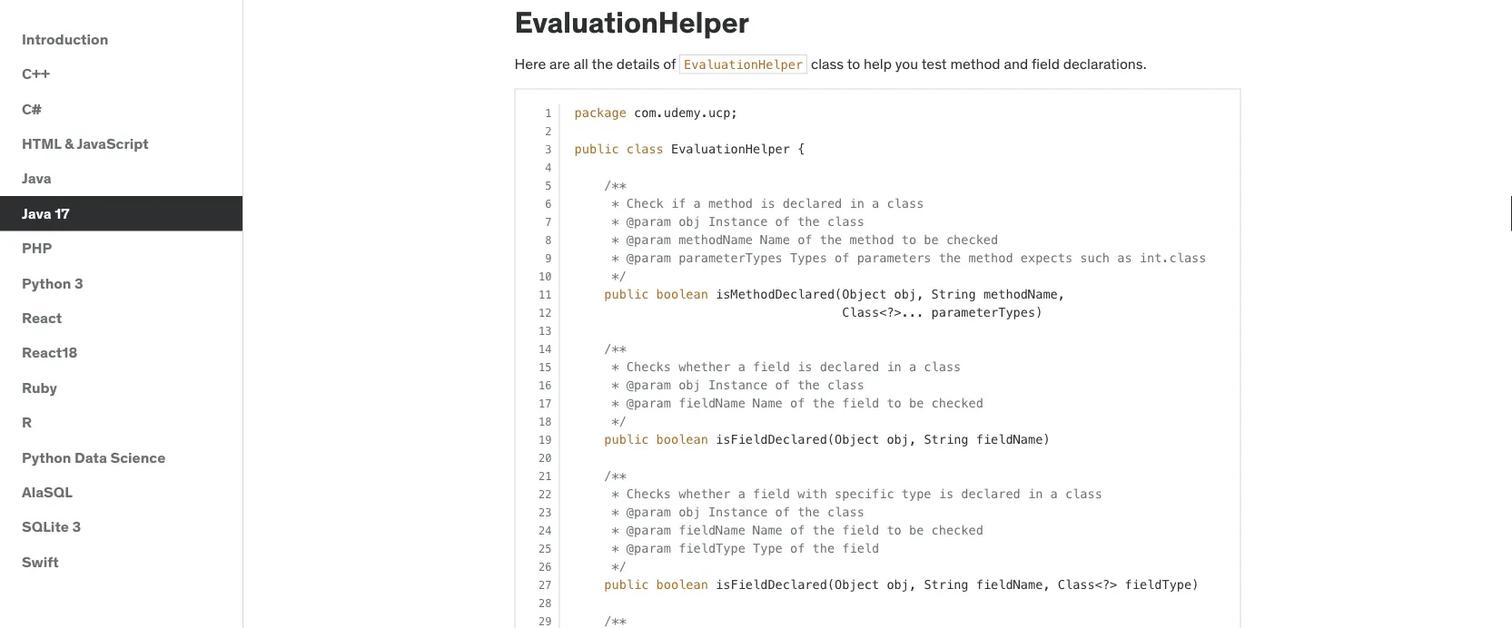 Task type: locate. For each thing, give the bounding box(es) containing it.
1 vertical spatial */
[[612, 414, 626, 428]]

2 vertical spatial in
[[1028, 487, 1043, 501]]

parametertypes down string methodname ,
[[931, 305, 1035, 319]]

python up alasql
[[22, 448, 71, 467]]

1 java from the top
[[22, 169, 51, 188]]

whether
[[678, 360, 731, 374], [678, 487, 731, 501]]

declared inside * checks whether a field with specific type is declared in a class * @param obj instance of the class * @param fieldname name of the field to be checked * @param fieldtype type of the field */
[[961, 487, 1021, 501]]

0 vertical spatial python
[[22, 274, 71, 292]]

boolean isfielddeclared ( object obj , down type
[[656, 578, 916, 592]]

java for java
[[22, 169, 51, 188]]

methodname down the expects
[[983, 287, 1058, 301]]

0 vertical spatial fieldtype
[[678, 541, 745, 555]]

1 vertical spatial string
[[924, 432, 969, 446]]

method
[[950, 54, 1000, 73], [708, 196, 753, 210], [850, 233, 894, 247], [968, 251, 1013, 265]]

object up <?>... at the right of page
[[842, 287, 887, 301]]

1 @param from the top
[[626, 214, 671, 229]]

0 vertical spatial string
[[931, 287, 976, 301]]

object up specific
[[835, 432, 879, 446]]

0 vertical spatial isfielddeclared
[[716, 432, 827, 446]]

declarations.
[[1063, 54, 1146, 73]]

instance for methodname
[[708, 214, 768, 229]]

isfielddeclared down type
[[716, 578, 827, 592]]

method left and
[[950, 54, 1000, 73]]

0 horizontal spatial in
[[850, 196, 864, 210]]

2 java from the top
[[22, 204, 51, 222]]

. down "details"
[[656, 105, 664, 120]]

php
[[22, 239, 52, 257]]

with
[[797, 487, 827, 501]]

2 checks from the top
[[626, 487, 671, 501]]

declared for method
[[783, 196, 842, 210]]

0 vertical spatial 3
[[74, 274, 83, 292]]

3 right sqlite
[[72, 518, 81, 536]]

python for python data science
[[22, 448, 71, 467]]

1 vertical spatial checked
[[931, 396, 983, 410]]

python 3 link
[[0, 266, 242, 301]]

2 vertical spatial instance
[[708, 505, 768, 519]]

of
[[663, 54, 676, 73], [775, 214, 790, 229], [797, 233, 812, 247], [835, 251, 850, 265], [775, 378, 790, 392], [790, 396, 805, 410], [775, 505, 790, 519], [790, 523, 805, 537], [790, 541, 805, 555]]

instance inside * checks whether a field with specific type is declared in a class * @param obj instance of the class * @param fieldname name of the field to be checked * @param fieldtype type of the field */
[[708, 505, 768, 519]]

in inside * check if a method is declared in a class * @param obj instance of the class * @param methodname name of the method to be checked * @param parametertypes types of parameters the method expects such as int.class */
[[850, 196, 864, 210]]

method up the parameters
[[850, 233, 894, 247]]

checks inside * checks whether a field is declared in a class * @param obj instance of the class * @param fieldname name of the field to be checked */
[[626, 360, 671, 374]]

parametertypes
[[678, 251, 783, 265], [931, 305, 1035, 319]]

methodname down if
[[678, 233, 753, 247]]

3
[[74, 274, 83, 292], [72, 518, 81, 536]]

0 vertical spatial be
[[924, 233, 939, 247]]

instance
[[708, 214, 768, 229], [708, 378, 768, 392], [708, 505, 768, 519]]

in inside * checks whether a field with specific type is declared in a class * @param obj instance of the class * @param fieldname name of the field to be checked * @param fieldtype type of the field */
[[1028, 487, 1043, 501]]

( for ismethoddeclared
[[835, 287, 842, 301]]

1 instance from the top
[[708, 214, 768, 229]]

method up string methodname ,
[[968, 251, 1013, 265]]

1 vertical spatial isfielddeclared
[[716, 578, 827, 592]]

1 vertical spatial is
[[797, 360, 812, 374]]

in
[[850, 196, 864, 210], [887, 360, 902, 374], [1028, 487, 1043, 501]]

2 vertical spatial )
[[1192, 578, 1199, 592]]

checks for *
[[626, 487, 671, 501]]

in for method
[[850, 196, 864, 210]]

field
[[1032, 54, 1060, 73], [753, 360, 790, 374], [842, 396, 879, 410], [753, 487, 790, 501], [842, 523, 879, 537], [842, 541, 879, 555]]

name inside * check if a method is declared in a class * @param obj instance of the class * @param methodname name of the method to be checked * @param parametertypes types of parameters the method expects such as int.class */
[[760, 233, 790, 247]]

is inside * check if a method is declared in a class * @param obj instance of the class * @param methodname name of the method to be checked * @param parametertypes types of parameters the method expects such as int.class */
[[760, 196, 775, 210]]

boolean isfielddeclared ( object obj ,
[[656, 432, 916, 446], [656, 578, 916, 592]]

in inside * checks whether a field is declared in a class * @param obj instance of the class * @param fieldname name of the field to be checked */
[[887, 360, 902, 374]]

python 3
[[22, 274, 83, 292]]

*/ inside * check if a method is declared in a class * @param obj instance of the class * @param methodname name of the method to be checked * @param parametertypes types of parameters the method expects such as int.class */
[[612, 269, 626, 283]]

0 vertical spatial checks
[[626, 360, 671, 374]]

3 for sqlite 3
[[72, 518, 81, 536]]

2 instance from the top
[[708, 378, 768, 392]]

1 vertical spatial methodname
[[983, 287, 1058, 301]]

0 vertical spatial declared
[[783, 196, 842, 210]]

checked inside * checks whether a field is declared in a class * @param obj instance of the class * @param fieldname name of the field to be checked */
[[931, 396, 983, 410]]

0 vertical spatial boolean isfielddeclared ( object obj ,
[[656, 432, 916, 446]]

be inside * checks whether a field with specific type is declared in a class * @param obj instance of the class * @param fieldname name of the field to be checked * @param fieldtype type of the field */
[[909, 523, 924, 537]]

0 vertical spatial */
[[612, 269, 626, 283]]

2 horizontal spatial in
[[1028, 487, 1043, 501]]

the
[[592, 54, 613, 73], [797, 214, 820, 229], [820, 233, 842, 247], [939, 251, 961, 265], [797, 378, 820, 392], [812, 396, 835, 410], [797, 505, 820, 519], [812, 523, 835, 537], [812, 541, 835, 555]]

1 python from the top
[[22, 274, 71, 292]]

2 vertical spatial declared
[[961, 487, 1021, 501]]

in up the parameters
[[850, 196, 864, 210]]

is down boolean ismethoddeclared ( object obj , on the top
[[797, 360, 812, 374]]

evaluationhelper down ;
[[671, 142, 790, 156]]

0 horizontal spatial methodname
[[678, 233, 753, 247]]

*/ inside * checks whether a field with specific type is declared in a class * @param obj instance of the class * @param fieldname name of the field to be checked * @param fieldtype type of the field */
[[612, 560, 626, 574]]

methodname
[[678, 233, 753, 247], [983, 287, 1058, 301]]

3 /** from the top
[[604, 469, 626, 483]]

declared inside * check if a method is declared in a class * @param obj instance of the class * @param methodname name of the method to be checked * @param parametertypes types of parameters the method expects such as int.class */
[[783, 196, 842, 210]]

declared down <?>... at the right of page
[[820, 360, 879, 374]]

is
[[760, 196, 775, 210], [797, 360, 812, 374], [939, 487, 954, 501]]

string methodname ,
[[931, 287, 1065, 301]]

5 @param from the top
[[626, 396, 671, 410]]

2 vertical spatial boolean
[[656, 578, 708, 592]]

0 vertical spatial checked
[[946, 233, 998, 247]]

object
[[842, 287, 887, 301], [835, 432, 879, 446], [835, 578, 879, 592]]

0 horizontal spatial is
[[760, 196, 775, 210]]

)
[[1035, 305, 1043, 319], [1043, 432, 1050, 446], [1192, 578, 1199, 592]]

declared for field
[[820, 360, 879, 374]]

python data science
[[22, 448, 166, 467]]

checks for instance
[[626, 360, 671, 374]]

evaluationhelper up "details"
[[514, 3, 749, 40]]

1 vertical spatial boolean
[[656, 432, 708, 446]]

fieldtype inside * checks whether a field with specific type is declared in a class * @param obj instance of the class * @param fieldname name of the field to be checked * @param fieldtype type of the field */
[[678, 541, 745, 555]]

fieldname inside * checks whether a field with specific type is declared in a class * @param obj instance of the class * @param fieldname name of the field to be checked * @param fieldtype type of the field */
[[678, 523, 745, 537]]

to inside * checks whether a field is declared in a class * @param obj instance of the class * @param fieldname name of the field to be checked */
[[887, 396, 902, 410]]

1 /** from the top
[[604, 178, 626, 192]]

2 vertical spatial be
[[909, 523, 924, 537]]

2 horizontal spatial is
[[939, 487, 954, 501]]

1 horizontal spatial fieldtype
[[1125, 578, 1192, 592]]

name
[[760, 233, 790, 247], [753, 396, 783, 410], [753, 523, 783, 537]]

* checks whether a field with specific type is declared in a class * @param obj instance of the class * @param fieldname name of the field to be checked * @param fieldtype type of the field */
[[574, 487, 1102, 574]]

class
[[811, 54, 844, 73], [626, 142, 664, 156], [887, 196, 924, 210], [827, 214, 864, 229], [924, 360, 961, 374], [827, 378, 864, 392], [1065, 487, 1102, 501], [827, 505, 864, 519]]

java inside java link
[[22, 169, 51, 188]]

.
[[656, 105, 664, 120], [701, 105, 708, 120]]

1 vertical spatial java
[[22, 204, 51, 222]]

1 vertical spatial fieldtype
[[1125, 578, 1192, 592]]

react
[[22, 308, 62, 327]]

fieldname
[[678, 396, 745, 410], [976, 432, 1043, 446], [678, 523, 745, 537], [976, 578, 1043, 592]]

1 boolean from the top
[[656, 287, 708, 301]]

2 vertical spatial */
[[612, 560, 626, 574]]

1 . from the left
[[656, 105, 664, 120]]

java inside java 17 link
[[22, 204, 51, 222]]

1 vertical spatial checks
[[626, 487, 671, 501]]

isfielddeclared down * checks whether a field is declared in a class * @param obj instance of the class * @param fieldname name of the field to be checked */
[[716, 432, 827, 446]]

1 vertical spatial boolean isfielddeclared ( object obj ,
[[656, 578, 916, 592]]

1 */ from the top
[[612, 269, 626, 283]]

object down * checks whether a field with specific type is declared in a class * @param obj instance of the class * @param fieldname name of the field to be checked * @param fieldtype type of the field */
[[835, 578, 879, 592]]

as
[[1117, 251, 1132, 265]]

boolean isfielddeclared ( object obj , down * checks whether a field is declared in a class * @param obj instance of the class * @param fieldname name of the field to be checked */
[[656, 432, 916, 446]]

3 */ from the top
[[612, 560, 626, 574]]

to
[[847, 54, 860, 73], [902, 233, 916, 247], [887, 396, 902, 410], [887, 523, 902, 537]]

1 vertical spatial parametertypes
[[931, 305, 1035, 319]]

2 */ from the top
[[612, 414, 626, 428]]

instance inside * checks whether a field is declared in a class * @param obj instance of the class * @param fieldname name of the field to be checked */
[[708, 378, 768, 392]]

5 * from the top
[[612, 360, 619, 374]]

whether for @param
[[678, 487, 731, 501]]

fieldname inside * checks whether a field is declared in a class * @param obj instance of the class * @param fieldname name of the field to be checked */
[[678, 396, 745, 410]]

1 whether from the top
[[678, 360, 731, 374]]

1 checks from the top
[[626, 360, 671, 374]]

java down html
[[22, 169, 51, 188]]

is inside * checks whether a field is declared in a class * @param obj instance of the class * @param fieldname name of the field to be checked */
[[797, 360, 812, 374]]

checked
[[946, 233, 998, 247], [931, 396, 983, 410], [931, 523, 983, 537]]

0 horizontal spatial parametertypes
[[678, 251, 783, 265]]

c# link
[[0, 92, 242, 126]]

in down <?>... at the right of page
[[887, 360, 902, 374]]

evaluationhelper inside the here are all the details of evaluationhelper class to help you test method and field declarations.
[[684, 57, 803, 71]]

checked up string methodname ,
[[946, 233, 998, 247]]

0 vertical spatial parametertypes
[[678, 251, 783, 265]]

0 vertical spatial boolean
[[656, 287, 708, 301]]

a down ismethoddeclared
[[738, 360, 745, 374]]

6 @param from the top
[[626, 505, 671, 519]]

11 * from the top
[[612, 541, 619, 555]]

2 vertical spatial is
[[939, 487, 954, 501]]

1 vertical spatial in
[[887, 360, 902, 374]]

0 horizontal spatial class
[[842, 305, 879, 319]]

0 vertical spatial java
[[22, 169, 51, 188]]

1 vertical spatial declared
[[820, 360, 879, 374]]

0 vertical spatial instance
[[708, 214, 768, 229]]

2 vertical spatial checked
[[931, 523, 983, 537]]

0 horizontal spatial .
[[656, 105, 664, 120]]

. left ;
[[701, 105, 708, 120]]

2 @param from the top
[[626, 233, 671, 247]]

python up react at left
[[22, 274, 71, 292]]

0 vertical spatial name
[[760, 233, 790, 247]]

whether inside * checks whether a field is declared in a class * @param obj instance of the class * @param fieldname name of the field to be checked */
[[678, 360, 731, 374]]

0 vertical spatial evaluationhelper
[[514, 3, 749, 40]]

boolean for isfielddeclared
[[656, 432, 708, 446]]

1 horizontal spatial in
[[887, 360, 902, 374]]

2 vertical spatial (
[[827, 578, 835, 592]]

checked down type
[[931, 523, 983, 537]]

html & javascript link
[[0, 126, 242, 161]]

c++
[[22, 64, 50, 83]]

in for field
[[887, 360, 902, 374]]

fieldtype
[[678, 541, 745, 555], [1125, 578, 1192, 592]]

a right if
[[693, 196, 701, 210]]

a down <?>... at the right of page
[[909, 360, 916, 374]]

3 instance from the top
[[708, 505, 768, 519]]

1 vertical spatial whether
[[678, 487, 731, 501]]

object for isfielddeclared
[[835, 432, 879, 446]]

is right type
[[939, 487, 954, 501]]

be inside * checks whether a field is declared in a class * @param obj instance of the class * @param fieldname name of the field to be checked */
[[909, 396, 924, 410]]

1 horizontal spatial parametertypes
[[931, 305, 1035, 319]]

evaluationhelper
[[514, 3, 749, 40], [684, 57, 803, 71], [671, 142, 790, 156]]

you
[[895, 54, 918, 73]]

name for fieldname
[[753, 396, 783, 410]]

1 vertical spatial python
[[22, 448, 71, 467]]

1 horizontal spatial is
[[797, 360, 812, 374]]

introduction
[[22, 30, 108, 48]]

*
[[612, 196, 619, 210], [612, 214, 619, 229], [612, 233, 619, 247], [612, 251, 619, 265], [612, 360, 619, 374], [612, 378, 619, 392], [612, 396, 619, 410], [612, 487, 619, 501], [612, 505, 619, 519], [612, 523, 619, 537], [612, 541, 619, 555]]

is inside * checks whether a field with specific type is declared in a class * @param obj instance of the class * @param fieldname name of the field to be checked * @param fieldtype type of the field */
[[939, 487, 954, 501]]

be inside * check if a method is declared in a class * @param obj instance of the class * @param methodname name of the method to be checked * @param parametertypes types of parameters the method expects such as int.class */
[[924, 233, 939, 247]]

in down string fieldname )
[[1028, 487, 1043, 501]]

r link
[[0, 405, 242, 440]]

1 horizontal spatial .
[[701, 105, 708, 120]]

1 vertical spatial class
[[1058, 578, 1095, 592]]

instance inside * check if a method is declared in a class * @param obj instance of the class * @param methodname name of the method to be checked * @param parametertypes types of parameters the method expects such as int.class */
[[708, 214, 768, 229]]

is right if
[[760, 196, 775, 210]]

python for python 3
[[22, 274, 71, 292]]

*/
[[612, 269, 626, 283], [612, 414, 626, 428], [612, 560, 626, 574]]

obj
[[678, 214, 701, 229], [894, 287, 916, 301], [678, 378, 701, 392], [887, 432, 909, 446], [678, 505, 701, 519], [887, 578, 909, 592]]

7 * from the top
[[612, 396, 619, 410]]

1 vertical spatial instance
[[708, 378, 768, 392]]

java
[[22, 169, 51, 188], [22, 204, 51, 222]]

0 vertical spatial (
[[835, 287, 842, 301]]

obj inside * checks whether a field is declared in a class * @param obj instance of the class * @param fieldname name of the field to be checked */
[[678, 378, 701, 392]]

declared inside * checks whether a field is declared in a class * @param obj instance of the class * @param fieldname name of the field to be checked */
[[820, 360, 879, 374]]

8 * from the top
[[612, 487, 619, 501]]

( for isfielddeclared
[[827, 432, 835, 446]]

<?>...
[[879, 305, 924, 319]]

3 inside sqlite 3 link
[[72, 518, 81, 536]]

checks
[[626, 360, 671, 374], [626, 487, 671, 501]]

1 vertical spatial be
[[909, 396, 924, 410]]

evaluationhelper up ;
[[684, 57, 803, 71]]

checked up string fieldname )
[[931, 396, 983, 410]]

be
[[924, 233, 939, 247], [909, 396, 924, 410], [909, 523, 924, 537]]

udemy
[[664, 105, 701, 120]]

string fieldname )
[[924, 432, 1050, 446]]

2 vertical spatial evaluationhelper
[[671, 142, 790, 156]]

0 vertical spatial object
[[842, 287, 887, 301]]

parametertypes up ismethoddeclared
[[678, 251, 783, 265]]

boolean
[[656, 287, 708, 301], [656, 432, 708, 446], [656, 578, 708, 592]]

3 down php link
[[74, 274, 83, 292]]

1 vertical spatial 3
[[72, 518, 81, 536]]

string for methodname
[[931, 287, 976, 301]]

help
[[864, 54, 892, 73]]

0 vertical spatial is
[[760, 196, 775, 210]]

0 vertical spatial whether
[[678, 360, 731, 374]]

type
[[753, 541, 783, 555]]

html & javascript
[[22, 134, 149, 153]]

declared up types
[[783, 196, 842, 210]]

python
[[22, 274, 71, 292], [22, 448, 71, 467]]

(
[[835, 287, 842, 301], [827, 432, 835, 446], [827, 578, 835, 592]]

1 vertical spatial )
[[1043, 432, 1050, 446]]

2 boolean isfielddeclared ( object obj , from the top
[[656, 578, 916, 592]]

0 horizontal spatial fieldtype
[[678, 541, 745, 555]]

instance for fieldname
[[708, 378, 768, 392]]

to inside * checks whether a field with specific type is declared in a class * @param obj instance of the class * @param fieldname name of the field to be checked * @param fieldtype type of the field */
[[887, 523, 902, 537]]

1 vertical spatial (
[[827, 432, 835, 446]]

@param
[[626, 214, 671, 229], [626, 233, 671, 247], [626, 251, 671, 265], [626, 378, 671, 392], [626, 396, 671, 410], [626, 505, 671, 519], [626, 523, 671, 537], [626, 541, 671, 555]]

*/ inside * checks whether a field is declared in a class * @param obj instance of the class * @param fieldname name of the field to be checked */
[[612, 414, 626, 428]]

and
[[1004, 54, 1028, 73]]

0 vertical spatial methodname
[[678, 233, 753, 247]]

fieldtype right <?>
[[1125, 578, 1192, 592]]

/**
[[604, 178, 626, 192], [604, 342, 626, 356], [604, 469, 626, 483], [604, 614, 626, 628]]

int.class
[[1139, 251, 1206, 265]]

whether inside * checks whether a field with specific type is declared in a class * @param obj instance of the class * @param fieldname name of the field to be checked * @param fieldtype type of the field */
[[678, 487, 731, 501]]

name inside * checks whether a field is declared in a class * @param obj instance of the class * @param fieldname name of the field to be checked */
[[753, 396, 783, 410]]

2 boolean from the top
[[656, 432, 708, 446]]

2 python from the top
[[22, 448, 71, 467]]

string
[[931, 287, 976, 301], [924, 432, 969, 446], [924, 578, 969, 592]]

string for fieldname
[[924, 432, 969, 446]]

3 inside python 3 link
[[74, 274, 83, 292]]

java left 17
[[22, 204, 51, 222]]

a up the parameters
[[872, 196, 879, 210]]

declared down string fieldname )
[[961, 487, 1021, 501]]

1 vertical spatial name
[[753, 396, 783, 410]]

2 whether from the top
[[678, 487, 731, 501]]

1 vertical spatial evaluationhelper
[[684, 57, 803, 71]]

fieldtype left type
[[678, 541, 745, 555]]

2 vertical spatial name
[[753, 523, 783, 537]]

1 vertical spatial object
[[835, 432, 879, 446]]

checked inside * check if a method is declared in a class * @param obj instance of the class * @param methodname name of the method to be checked * @param parametertypes types of parameters the method expects such as int.class */
[[946, 233, 998, 247]]

0 vertical spatial in
[[850, 196, 864, 210]]

checks inside * checks whether a field with specific type is declared in a class * @param obj instance of the class * @param fieldname name of the field to be checked * @param fieldtype type of the field */
[[626, 487, 671, 501]]



Task type: vqa. For each thing, say whether or not it's contained in the screenshot.
the bottom skills
no



Task type: describe. For each thing, give the bounding box(es) containing it.
2 vertical spatial string
[[924, 578, 969, 592]]

test
[[922, 54, 947, 73]]

to inside * check if a method is declared in a class * @param obj instance of the class * @param methodname name of the method to be checked * @param parametertypes types of parameters the method expects such as int.class */
[[902, 233, 916, 247]]

sqlite 3
[[22, 518, 81, 536]]

0 vertical spatial class
[[842, 305, 879, 319]]

boolean for ismethoddeclared
[[656, 287, 708, 301]]

java for java 17
[[22, 204, 51, 222]]

all
[[574, 54, 588, 73]]

methodname inside * check if a method is declared in a class * @param obj instance of the class * @param methodname name of the method to be checked * @param parametertypes types of parameters the method expects such as int.class */
[[678, 233, 753, 247]]

1 horizontal spatial class
[[1058, 578, 1095, 592]]

boolean ismethoddeclared ( object obj ,
[[656, 287, 924, 301]]

alasql link
[[0, 475, 242, 510]]

<?>
[[1095, 578, 1117, 592]]

be for method
[[924, 233, 939, 247]]

8 @param from the top
[[626, 541, 671, 555]]

type
[[902, 487, 931, 501]]

string fieldname , class <?> fieldtype )
[[924, 578, 1199, 592]]

checked for method
[[946, 233, 998, 247]]

java link
[[0, 161, 242, 196]]

c#
[[22, 99, 41, 118]]

are
[[550, 54, 570, 73]]

0 vertical spatial )
[[1035, 305, 1043, 319]]

r
[[22, 413, 32, 432]]

com
[[634, 105, 656, 120]]

sqlite 3 link
[[0, 510, 242, 545]]

parameters
[[857, 251, 931, 265]]

data
[[74, 448, 107, 467]]

swift link
[[0, 545, 242, 580]]

c++ link
[[0, 57, 242, 92]]

sqlite
[[22, 518, 69, 536]]

parametertypes inside * check if a method is declared in a class * @param obj instance of the class * @param methodname name of the method to be checked * @param parametertypes types of parameters the method expects such as int.class */
[[678, 251, 783, 265]]

here
[[514, 54, 546, 73]]

a left with
[[738, 487, 745, 501]]

;
[[731, 105, 738, 120]]

react link
[[0, 301, 242, 336]]

obj inside * checks whether a field with specific type is declared in a class * @param obj instance of the class * @param fieldname name of the field to be checked * @param fieldtype type of the field */
[[678, 505, 701, 519]]

is for field
[[797, 360, 812, 374]]

is for method
[[760, 196, 775, 210]]

introduction link
[[0, 22, 242, 57]]

whether for of
[[678, 360, 731, 374]]

3 @param from the top
[[626, 251, 671, 265]]

checked inside * checks whether a field with specific type is declared in a class * @param obj instance of the class * @param fieldname name of the field to be checked * @param fieldtype type of the field */
[[931, 523, 983, 537]]

react18
[[22, 343, 77, 362]]

2 * from the top
[[612, 214, 619, 229]]

name inside * checks whether a field with specific type is declared in a class * @param obj instance of the class * @param fieldname name of the field to be checked * @param fieldtype type of the field */
[[753, 523, 783, 537]]

ruby
[[22, 378, 57, 397]]

object for ismethoddeclared
[[842, 287, 887, 301]]

checked for field
[[931, 396, 983, 410]]

4 @param from the top
[[626, 378, 671, 392]]

react18 link
[[0, 336, 242, 371]]

3 * from the top
[[612, 233, 619, 247]]

1 horizontal spatial methodname
[[983, 287, 1058, 301]]

java 17
[[22, 204, 70, 222]]

package
[[574, 105, 626, 120]]

ucp
[[708, 105, 731, 120]]

science
[[110, 448, 166, 467]]

1 * from the top
[[612, 196, 619, 210]]

6 * from the top
[[612, 378, 619, 392]]

php link
[[0, 231, 242, 266]]

1 isfielddeclared from the top
[[716, 432, 827, 446]]

if
[[671, 196, 686, 210]]

3 for python 3
[[74, 274, 83, 292]]

&
[[64, 134, 74, 153]]

check
[[626, 196, 664, 210]]

swift
[[22, 553, 59, 571]]

expects
[[1021, 251, 1073, 265]]

2 /** from the top
[[604, 342, 626, 356]]

method right if
[[708, 196, 753, 210]]

ismethoddeclared
[[716, 287, 835, 301]]

9 * from the top
[[612, 505, 619, 519]]

4 * from the top
[[612, 251, 619, 265]]

2 . from the left
[[701, 105, 708, 120]]

be for field
[[909, 396, 924, 410]]

obj inside * check if a method is declared in a class * @param obj instance of the class * @param methodname name of the method to be checked * @param parametertypes types of parameters the method expects such as int.class */
[[678, 214, 701, 229]]

types
[[790, 251, 827, 265]]

2 isfielddeclared from the top
[[716, 578, 827, 592]]

alasql
[[22, 483, 73, 501]]

1 boolean isfielddeclared ( object obj , from the top
[[656, 432, 916, 446]]

* check if a method is declared in a class * @param obj instance of the class * @param methodname name of the method to be checked * @param parametertypes types of parameters the method expects such as int.class */
[[574, 196, 1206, 283]]

{
[[797, 142, 805, 156]]

javascript
[[77, 134, 149, 153]]

10 * from the top
[[612, 523, 619, 537]]

class <?>... parametertypes )
[[842, 305, 1043, 319]]

such
[[1080, 251, 1110, 265]]

name for methodname
[[760, 233, 790, 247]]

java 17 link
[[0, 196, 242, 231]]

package com . udemy . ucp ;
[[574, 105, 738, 120]]

a down string fieldname )
[[1050, 487, 1058, 501]]

3 boolean from the top
[[656, 578, 708, 592]]

html
[[22, 134, 61, 153]]

4 /** from the top
[[604, 614, 626, 628]]

7 @param from the top
[[626, 523, 671, 537]]

ruby link
[[0, 371, 242, 405]]

17
[[55, 204, 70, 222]]

python data science link
[[0, 440, 242, 475]]

* checks whether a field is declared in a class * @param obj instance of the class * @param fieldname name of the field to be checked */
[[574, 360, 983, 428]]

here are all the details of evaluationhelper class to help you test method and field declarations.
[[514, 54, 1146, 73]]

2 vertical spatial object
[[835, 578, 879, 592]]

details
[[616, 54, 660, 73]]

specific
[[835, 487, 894, 501]]



